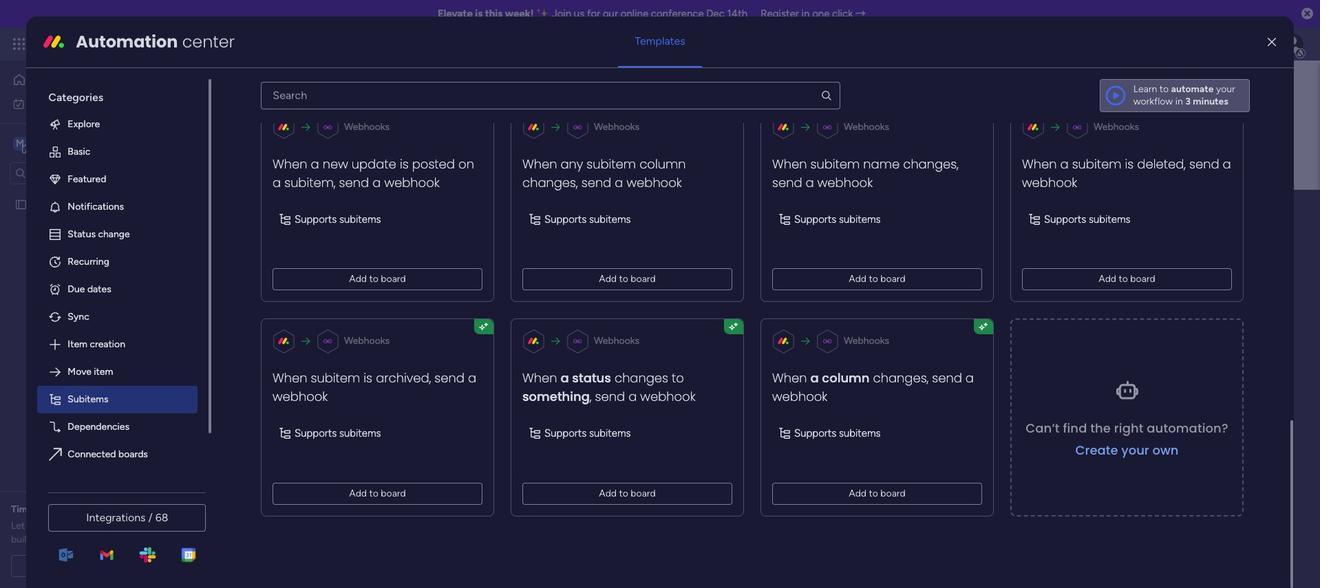 Task type: describe. For each thing, give the bounding box(es) containing it.
find
[[1064, 420, 1088, 437]]

can't find the right automation? create your own
[[1027, 420, 1229, 459]]

charge
[[94, 534, 124, 546]]

week!
[[505, 8, 534, 20]]

webhook inside the changes, send a webhook
[[773, 388, 828, 406]]

any
[[561, 155, 584, 172]]

supports for when subitem is archived, send a webhook
[[295, 428, 337, 440]]

subitems
[[68, 394, 109, 406]]

an
[[50, 504, 61, 516]]

integrations
[[86, 512, 146, 525]]

a inside the changes, send a webhook
[[966, 370, 975, 387]]

boards
[[260, 311, 289, 322]]

home button
[[8, 69, 148, 91]]

board for changes,
[[881, 273, 906, 285]]

when for when any subitem column changes, send a webhook
[[523, 155, 558, 172]]

explore
[[68, 118, 100, 130]]

Search for a column type search field
[[261, 82, 841, 109]]

webhook inside when a new update is posted on a subitem, send a webhook
[[385, 174, 440, 191]]

schedule a meeting
[[45, 561, 131, 572]]

subitem inside when any subitem column changes, send a webhook
[[587, 155, 637, 172]]

main inside workspace selection element
[[32, 137, 56, 150]]

work for my
[[46, 97, 67, 109]]

supports for when any subitem column changes, send a webhook
[[545, 213, 587, 225]]

due dates option
[[37, 276, 198, 304]]

subitems for changes,
[[840, 213, 881, 225]]

webhooks for update
[[345, 121, 390, 132]]

boards for connected boards
[[118, 449, 148, 461]]

when any subitem column changes, send a webhook
[[523, 155, 686, 191]]

14th
[[728, 8, 748, 20]]

see plans button
[[222, 34, 289, 54]]

learn
[[1134, 83, 1158, 95]]

schedule
[[45, 561, 85, 572]]

move item
[[68, 366, 113, 378]]

on
[[459, 155, 475, 172]]

supports subitems for is
[[1045, 213, 1131, 225]]

subitems for column
[[590, 213, 631, 225]]

you
[[362, 311, 378, 322]]

you've
[[133, 521, 161, 532]]

test link
[[240, 329, 921, 369]]

when for when subitem is archived, send a webhook
[[273, 370, 308, 387]]

plans
[[260, 38, 282, 50]]

free
[[61, 534, 80, 546]]

webhook inside when a status changes to something , send a webhook
[[641, 388, 696, 406]]

my
[[30, 97, 44, 109]]

when for when a new update is posted on a subitem, send a webhook
[[273, 155, 308, 172]]

changes, inside the changes, send a webhook
[[874, 370, 929, 387]]

is inside when a subitem is deleted, send a webhook
[[1126, 155, 1135, 172]]

3
[[1186, 96, 1191, 107]]

0 vertical spatial option
[[0, 192, 176, 195]]

supports for when a new update is posted on a subitem, send a webhook
[[295, 213, 337, 225]]

change
[[98, 229, 130, 240]]

webhook inside when any subitem column changes, send a webhook
[[627, 174, 683, 191]]

main workspace inside workspace selection element
[[32, 137, 113, 150]]

is inside when subitem is archived, send a webhook
[[364, 370, 373, 387]]

public board image inside test list box
[[14, 198, 28, 211]]

,
[[590, 388, 592, 406]]

meeting
[[95, 561, 131, 572]]

m
[[16, 137, 24, 149]]

a inside when subitem name changes, send a webhook
[[806, 174, 815, 191]]

integrations / 68 button
[[48, 505, 206, 532]]

management
[[139, 36, 214, 52]]

notifications
[[68, 201, 124, 213]]

add to board for archived,
[[350, 488, 406, 500]]

subitem,
[[285, 174, 336, 191]]

when a new update is posted on a subitem, send a webhook
[[273, 155, 475, 191]]

time
[[11, 504, 33, 516]]

add to board for column
[[600, 273, 656, 285]]

status change option
[[37, 221, 198, 248]]

experts
[[44, 521, 76, 532]]

item
[[94, 366, 113, 378]]

connected boards option
[[37, 441, 198, 469]]

subitems option
[[37, 386, 198, 414]]

supports subitems for archived,
[[295, 428, 382, 440]]

brad klo image
[[1282, 33, 1304, 55]]

deleted,
[[1138, 155, 1187, 172]]

changes, inside when any subitem column changes, send a webhook
[[523, 174, 578, 191]]

creation
[[90, 339, 125, 350]]

board for archived,
[[381, 488, 406, 500]]

2 vertical spatial in
[[449, 311, 457, 322]]

far.
[[45, 534, 59, 546]]

my work
[[30, 97, 67, 109]]

when subitem name changes, send a webhook
[[773, 155, 959, 191]]

supports subitems for changes,
[[795, 213, 881, 225]]

webhooks for is
[[1095, 121, 1140, 132]]

register
[[761, 8, 800, 20]]

item
[[68, 339, 87, 350]]

status
[[68, 229, 96, 240]]

recently
[[412, 311, 447, 322]]

subitems for archived,
[[340, 428, 382, 440]]

register in one click → link
[[761, 8, 866, 20]]

add to board button for update
[[273, 268, 483, 290]]

item creation
[[68, 339, 125, 350]]

featured
[[68, 173, 106, 185]]

dependencies option
[[37, 414, 198, 441]]

when a subitem is deleted, send a webhook
[[1023, 155, 1232, 191]]

and
[[292, 311, 308, 322]]

join
[[552, 8, 572, 20]]

add to board for changes,
[[850, 273, 906, 285]]

send inside the changes, send a webhook
[[933, 370, 963, 387]]

dec
[[707, 8, 725, 20]]

your inside your workflow in
[[1217, 83, 1236, 95]]

subitems down ',' on the left bottom of the page
[[590, 428, 631, 440]]

webhooks up the changes, send a webhook
[[845, 335, 890, 347]]

due
[[68, 284, 85, 295]]

new
[[323, 155, 349, 172]]

create your own link
[[1076, 442, 1180, 459]]

add to board for is
[[1100, 273, 1156, 285]]

a inside when any subitem column changes, send a webhook
[[615, 174, 624, 191]]

1 horizontal spatial public board image
[[260, 341, 275, 356]]

us
[[574, 8, 585, 20]]

archived,
[[376, 370, 432, 387]]

webhook inside when subitem name changes, send a webhook
[[818, 174, 874, 191]]

one
[[813, 8, 830, 20]]

Search in workspace field
[[29, 165, 115, 181]]

categories
[[48, 91, 103, 104]]

right
[[1115, 420, 1145, 437]]

sync option
[[37, 304, 198, 331]]

supports subitems down when a column at the bottom of page
[[795, 428, 881, 440]]

categories list box
[[37, 79, 212, 496]]

recurring option
[[37, 248, 198, 276]]

elevate is this week! ✨ join us for our online conference dec 14th
[[438, 8, 748, 20]]

add to board button for archived,
[[273, 483, 483, 505]]

is right the elevate
[[475, 8, 483, 20]]

your workflow in
[[1134, 83, 1236, 107]]

add to board button for is
[[1023, 268, 1233, 290]]

schedule a meeting button
[[11, 556, 165, 578]]

automation
[[76, 30, 178, 53]]

your inside can't find the right automation? create your own
[[1122, 442, 1150, 459]]

send inside when subitem is archived, send a webhook
[[435, 370, 465, 387]]

0 vertical spatial review
[[95, 504, 125, 516]]

webhook inside when subitem is archived, send a webhook
[[273, 388, 328, 406]]

monday
[[61, 36, 109, 52]]

my work button
[[8, 93, 148, 115]]

add to board button for column
[[523, 268, 733, 290]]

work for monday
[[111, 36, 136, 52]]

minutes
[[1194, 96, 1229, 107]]

select product image
[[12, 37, 26, 51]]

supports subitems for update
[[295, 213, 382, 225]]

members
[[348, 278, 394, 291]]



Task type: locate. For each thing, give the bounding box(es) containing it.
webhooks up update
[[345, 121, 390, 132]]

0 horizontal spatial in
[[449, 311, 457, 322]]

your
[[1217, 83, 1236, 95], [1122, 442, 1150, 459]]

notifications option
[[37, 193, 198, 221]]

a inside button
[[88, 561, 93, 572]]

test inside list box
[[32, 199, 51, 210]]

changes
[[615, 370, 669, 387]]

our up so
[[27, 521, 42, 532]]

supports subitems down when any subitem column changes, send a webhook
[[545, 213, 631, 225]]

in left one
[[802, 8, 810, 20]]

workspace selection element
[[13, 135, 115, 153]]

1 horizontal spatial for
[[587, 8, 601, 20]]

to inside when a status changes to something , send a webhook
[[672, 370, 685, 387]]

send inside when any subitem column changes, send a webhook
[[582, 174, 612, 191]]

when a status changes to something , send a webhook
[[523, 370, 696, 406]]

1 horizontal spatial main workspace
[[344, 195, 520, 226]]

main right workspace image
[[32, 137, 56, 150]]

item creation option
[[37, 331, 198, 359]]

1 horizontal spatial our
[[603, 8, 618, 20]]

dates
[[87, 284, 111, 295]]

webhooks
[[345, 121, 390, 132], [595, 121, 640, 132], [845, 121, 890, 132], [1095, 121, 1140, 132], [345, 335, 390, 347], [595, 335, 640, 347], [845, 335, 890, 347]]

0 horizontal spatial our
[[27, 521, 42, 532]]

main workspace down posted
[[344, 195, 520, 226]]

board
[[381, 273, 406, 285], [631, 273, 656, 285], [881, 273, 906, 285], [1131, 273, 1156, 285], [381, 488, 406, 500], [631, 488, 656, 500], [881, 488, 906, 500]]

for inside "time for an expert review let our experts review what you've built so far. free of charge"
[[35, 504, 48, 516]]

when for when a subitem is deleted, send a webhook
[[1023, 155, 1058, 172]]

is
[[475, 8, 483, 20], [400, 155, 409, 172], [1126, 155, 1135, 172], [364, 370, 373, 387]]

featured option
[[37, 166, 198, 193]]

send
[[1190, 155, 1220, 172], [340, 174, 369, 191], [582, 174, 612, 191], [773, 174, 803, 191], [435, 370, 465, 387], [933, 370, 963, 387], [596, 388, 626, 406]]

test list box
[[0, 190, 176, 402]]

when inside when subitem is archived, send a webhook
[[273, 370, 308, 387]]

when inside when a subitem is deleted, send a webhook
[[1023, 155, 1058, 172]]

column
[[640, 155, 686, 172], [823, 370, 870, 387]]

1 vertical spatial review
[[78, 521, 107, 532]]

0 horizontal spatial test
[[32, 199, 51, 210]]

time for an expert review let our experts review what you've built so far. free of charge
[[11, 504, 161, 546]]

workspace
[[58, 137, 113, 150], [402, 195, 520, 226], [362, 229, 409, 240], [477, 311, 524, 322]]

0 horizontal spatial this
[[459, 311, 475, 322]]

→
[[856, 8, 866, 20]]

add to favorites image
[[890, 341, 903, 355]]

main workspace
[[32, 137, 113, 150], [344, 195, 520, 226]]

when inside when a new update is posted on a subitem, send a webhook
[[273, 155, 308, 172]]

1 horizontal spatial this
[[485, 8, 503, 20]]

0 vertical spatial changes,
[[904, 155, 959, 172]]

column inside when any subitem column changes, send a webhook
[[640, 155, 686, 172]]

subitem inside when subitem is archived, send a webhook
[[311, 370, 361, 387]]

conference
[[651, 8, 704, 20]]

0 vertical spatial main
[[32, 137, 56, 150]]

1 horizontal spatial boards
[[298, 278, 331, 291]]

1 vertical spatial option
[[37, 469, 198, 496]]

1 vertical spatial your
[[1122, 442, 1150, 459]]

workflow
[[1134, 96, 1174, 107]]

elevate
[[438, 8, 473, 20]]

basic option
[[37, 138, 198, 166]]

in inside your workflow in
[[1176, 96, 1184, 107]]

webhooks for archived,
[[345, 335, 390, 347]]

0 horizontal spatial boards
[[118, 449, 148, 461]]

1 horizontal spatial main
[[344, 195, 397, 226]]

test down the search in workspace field
[[32, 199, 51, 210]]

Main workspace field
[[340, 195, 1265, 226]]

subitems down when a subitem is deleted, send a webhook
[[1090, 213, 1131, 225]]

review up what
[[95, 504, 125, 516]]

0 vertical spatial work
[[111, 36, 136, 52]]

1 horizontal spatial test
[[283, 343, 301, 354]]

this right recently
[[459, 311, 475, 322]]

changes, down the any
[[523, 174, 578, 191]]

our left online
[[603, 8, 618, 20]]

your up minutes
[[1217, 83, 1236, 95]]

webhooks up when any subitem column changes, send a webhook
[[595, 121, 640, 132]]

1 horizontal spatial your
[[1217, 83, 1236, 95]]

subitem inside when subitem name changes, send a webhook
[[811, 155, 861, 172]]

add to board button for changes,
[[773, 268, 983, 290]]

3 minutes
[[1186, 96, 1229, 107]]

0 vertical spatial test
[[32, 199, 51, 210]]

webhooks for column
[[595, 121, 640, 132]]

subitems down when subitem is archived, send a webhook
[[340, 428, 382, 440]]

is left deleted,
[[1126, 155, 1135, 172]]

1 vertical spatial this
[[459, 311, 475, 322]]

0 vertical spatial your
[[1217, 83, 1236, 95]]

automate
[[1172, 83, 1215, 95]]

0 vertical spatial our
[[603, 8, 618, 20]]

own
[[1153, 442, 1180, 459]]

board for update
[[381, 273, 406, 285]]

dependencies
[[68, 421, 129, 433]]

work right my
[[46, 97, 67, 109]]

a
[[311, 155, 320, 172], [1061, 155, 1070, 172], [1224, 155, 1232, 172], [273, 174, 281, 191], [373, 174, 381, 191], [615, 174, 624, 191], [806, 174, 815, 191], [468, 370, 477, 387], [561, 370, 570, 387], [811, 370, 820, 387], [966, 370, 975, 387], [629, 388, 637, 406], [88, 561, 93, 572]]

0 vertical spatial for
[[587, 8, 601, 20]]

test down and on the left
[[283, 343, 301, 354]]

send inside when a new update is posted on a subitem, send a webhook
[[340, 174, 369, 191]]

when
[[273, 155, 308, 172], [523, 155, 558, 172], [773, 155, 808, 172], [1023, 155, 1058, 172], [273, 370, 308, 387], [523, 370, 558, 387], [773, 370, 808, 387]]

in
[[802, 8, 810, 20], [1176, 96, 1184, 107], [449, 311, 457, 322]]

recent
[[260, 278, 295, 291]]

permissions
[[410, 278, 469, 291]]

status
[[573, 370, 612, 387]]

option down connected boards
[[37, 469, 198, 496]]

webhooks up changes
[[595, 335, 640, 347]]

search image
[[821, 89, 833, 102]]

so
[[32, 534, 43, 546]]

2 horizontal spatial in
[[1176, 96, 1184, 107]]

workspace image
[[13, 136, 27, 151]]

1 vertical spatial column
[[823, 370, 870, 387]]

1 horizontal spatial work
[[111, 36, 136, 52]]

supports
[[295, 213, 337, 225], [545, 213, 587, 225], [795, 213, 837, 225], [1045, 213, 1087, 225], [295, 428, 337, 440], [545, 428, 587, 440], [795, 428, 837, 440]]

0 vertical spatial in
[[802, 8, 810, 20]]

learn to automate
[[1134, 83, 1215, 95]]

supports subitems
[[295, 213, 382, 225], [545, 213, 631, 225], [795, 213, 881, 225], [1045, 213, 1131, 225], [295, 428, 382, 440], [545, 428, 631, 440], [795, 428, 881, 440]]

1 vertical spatial test
[[283, 343, 301, 354]]

categories heading
[[37, 79, 198, 111]]

1 horizontal spatial column
[[823, 370, 870, 387]]

subitems
[[340, 213, 382, 225], [590, 213, 631, 225], [840, 213, 881, 225], [1090, 213, 1131, 225], [340, 428, 382, 440], [590, 428, 631, 440], [840, 428, 881, 440]]

boards inside "connected boards" option
[[118, 449, 148, 461]]

the
[[1091, 420, 1112, 437]]

supports subitems down when a subitem is deleted, send a webhook
[[1045, 213, 1131, 225]]

status change
[[68, 229, 130, 240]]

subitem right the any
[[587, 155, 637, 172]]

online
[[621, 8, 649, 20]]

boards up and on the left
[[298, 278, 331, 291]]

add
[[342, 229, 360, 240], [350, 273, 367, 285], [600, 273, 617, 285], [850, 273, 867, 285], [1100, 273, 1117, 285], [350, 488, 367, 500], [600, 488, 617, 500], [850, 488, 867, 500]]

of
[[82, 534, 91, 546]]

when a column
[[773, 370, 870, 387]]

0 vertical spatial main workspace
[[32, 137, 113, 150]]

in right recently
[[449, 311, 457, 322]]

update
[[352, 155, 397, 172]]

automation?
[[1148, 420, 1229, 437]]

0 horizontal spatial main workspace
[[32, 137, 113, 150]]

68
[[155, 512, 168, 525]]

this left week!
[[485, 8, 503, 20]]

board for column
[[631, 273, 656, 285]]

workspace inside workspace selection element
[[58, 137, 113, 150]]

webhooks down you
[[345, 335, 390, 347]]

option down featured
[[0, 192, 176, 195]]

click
[[833, 8, 854, 20]]

1 vertical spatial in
[[1176, 96, 1184, 107]]

1 vertical spatial public board image
[[260, 341, 275, 356]]

0 horizontal spatial work
[[46, 97, 67, 109]]

explore option
[[37, 111, 198, 138]]

work right monday
[[111, 36, 136, 52]]

1 vertical spatial changes,
[[523, 174, 578, 191]]

public board image down 'boards'
[[260, 341, 275, 356]]

when for when subitem name changes, send a webhook
[[773, 155, 808, 172]]

0 vertical spatial column
[[640, 155, 686, 172]]

send inside when a subitem is deleted, send a webhook
[[1190, 155, 1220, 172]]

automation  center image
[[43, 31, 65, 53]]

basic
[[68, 146, 90, 158]]

1 vertical spatial work
[[46, 97, 67, 109]]

for left the an
[[35, 504, 48, 516]]

connected boards
[[68, 449, 148, 461]]

review up of
[[78, 521, 107, 532]]

subitems down when any subitem column changes, send a webhook
[[590, 213, 631, 225]]

supports subitems up add workspace on the left top of page
[[295, 213, 382, 225]]

subitems for is
[[1090, 213, 1131, 225]]

supports subitems down when subitem is archived, send a webhook
[[295, 428, 382, 440]]

when inside when any subitem column changes, send a webhook
[[523, 155, 558, 172]]

when inside when a status changes to something , send a webhook
[[523, 370, 558, 387]]

main workspace down explore
[[32, 137, 113, 150]]

subitem
[[587, 155, 637, 172], [811, 155, 861, 172], [1073, 155, 1122, 172], [311, 370, 361, 387]]

supports subitems for column
[[545, 213, 631, 225]]

changes, down add to favorites icon
[[874, 370, 929, 387]]

our
[[603, 8, 618, 20], [27, 521, 42, 532]]

public board image down workspace image
[[14, 198, 28, 211]]

0 horizontal spatial column
[[640, 155, 686, 172]]

0 horizontal spatial for
[[35, 504, 48, 516]]

subitems down the changes, send a webhook
[[840, 428, 881, 440]]

webhooks up name
[[845, 121, 890, 132]]

subitems down when subitem name changes, send a webhook
[[840, 213, 881, 225]]

boards and dashboards you visited recently in this workspace
[[260, 311, 524, 322]]

send inside when subitem name changes, send a webhook
[[773, 174, 803, 191]]

subitem inside when a subitem is deleted, send a webhook
[[1073, 155, 1122, 172]]

board for is
[[1131, 273, 1156, 285]]

0 vertical spatial this
[[485, 8, 503, 20]]

0 horizontal spatial main
[[32, 137, 56, 150]]

supports for when subitem name changes, send a webhook
[[795, 213, 837, 225]]

✨
[[537, 8, 550, 20]]

subitem down dashboards
[[311, 370, 361, 387]]

public board image
[[14, 198, 28, 211], [260, 341, 275, 356]]

see
[[241, 38, 257, 50]]

connected
[[68, 449, 116, 461]]

boards down dependencies option
[[118, 449, 148, 461]]

changes, inside when subitem name changes, send a webhook
[[904, 155, 959, 172]]

test
[[32, 199, 51, 210], [283, 343, 301, 354]]

visited
[[381, 311, 409, 322]]

what
[[109, 521, 131, 532]]

changes, send a webhook
[[773, 370, 975, 406]]

monday work management
[[61, 36, 214, 52]]

1 vertical spatial main workspace
[[344, 195, 520, 226]]

2 vertical spatial changes,
[[874, 370, 929, 387]]

subitem left deleted,
[[1073, 155, 1122, 172]]

boards for recent boards
[[298, 278, 331, 291]]

automation center
[[76, 30, 235, 53]]

0 vertical spatial public board image
[[14, 198, 28, 211]]

subitems up add workspace on the left top of page
[[340, 213, 382, 225]]

1 vertical spatial our
[[27, 521, 42, 532]]

main up add workspace on the left top of page
[[344, 195, 397, 226]]

recent boards
[[260, 278, 331, 291]]

work inside button
[[46, 97, 67, 109]]

is inside when a new update is posted on a subitem, send a webhook
[[400, 155, 409, 172]]

0 horizontal spatial public board image
[[14, 198, 28, 211]]

is left posted
[[400, 155, 409, 172]]

supports for when a subitem is deleted, send a webhook
[[1045, 213, 1087, 225]]

send inside when a status changes to something , send a webhook
[[596, 388, 626, 406]]

center
[[182, 30, 235, 53]]

1 horizontal spatial in
[[802, 8, 810, 20]]

add to board for update
[[350, 273, 406, 285]]

subitem left name
[[811, 155, 861, 172]]

can't
[[1027, 420, 1061, 437]]

when inside when subitem name changes, send a webhook
[[773, 155, 808, 172]]

move item option
[[37, 359, 198, 386]]

is left archived,
[[364, 370, 373, 387]]

/
[[148, 512, 153, 525]]

in left 3 at the right top
[[1176, 96, 1184, 107]]

your down right
[[1122, 442, 1150, 459]]

webhooks for changes,
[[845, 121, 890, 132]]

supports subitems down ',' on the left bottom of the page
[[545, 428, 631, 440]]

main
[[32, 137, 56, 150], [344, 195, 397, 226]]

webhook inside when a subitem is deleted, send a webhook
[[1023, 174, 1078, 191]]

add to board button
[[273, 268, 483, 290], [523, 268, 733, 290], [773, 268, 983, 290], [1023, 268, 1233, 290], [273, 483, 483, 505], [523, 483, 733, 505], [773, 483, 983, 505]]

1 vertical spatial boards
[[118, 449, 148, 461]]

changes, right name
[[904, 155, 959, 172]]

a inside when subitem is archived, send a webhook
[[468, 370, 477, 387]]

0 vertical spatial boards
[[298, 278, 331, 291]]

due dates
[[68, 284, 111, 295]]

subitems for update
[[340, 213, 382, 225]]

sync
[[68, 311, 89, 323]]

for right us
[[587, 8, 601, 20]]

webhook
[[385, 174, 440, 191], [627, 174, 683, 191], [818, 174, 874, 191], [1023, 174, 1078, 191], [273, 388, 328, 406], [641, 388, 696, 406], [773, 388, 828, 406]]

recurring
[[68, 256, 109, 268]]

supports subitems down when subitem name changes, send a webhook
[[795, 213, 881, 225]]

1 vertical spatial for
[[35, 504, 48, 516]]

1 vertical spatial main
[[344, 195, 397, 226]]

add workspace
[[342, 229, 411, 240]]

None search field
[[261, 82, 841, 109]]

home
[[32, 74, 58, 85]]

option
[[0, 192, 176, 195], [37, 469, 198, 496]]

our inside "time for an expert review let our experts review what you've built so far. free of charge"
[[27, 521, 42, 532]]

webhooks down workflow
[[1095, 121, 1140, 132]]

review
[[95, 504, 125, 516], [78, 521, 107, 532]]

0 horizontal spatial your
[[1122, 442, 1150, 459]]

create
[[1076, 442, 1119, 459]]



Task type: vqa. For each thing, say whether or not it's contained in the screenshot.
a inside the When Any Subitem Column Changes, Send A Webhook
yes



